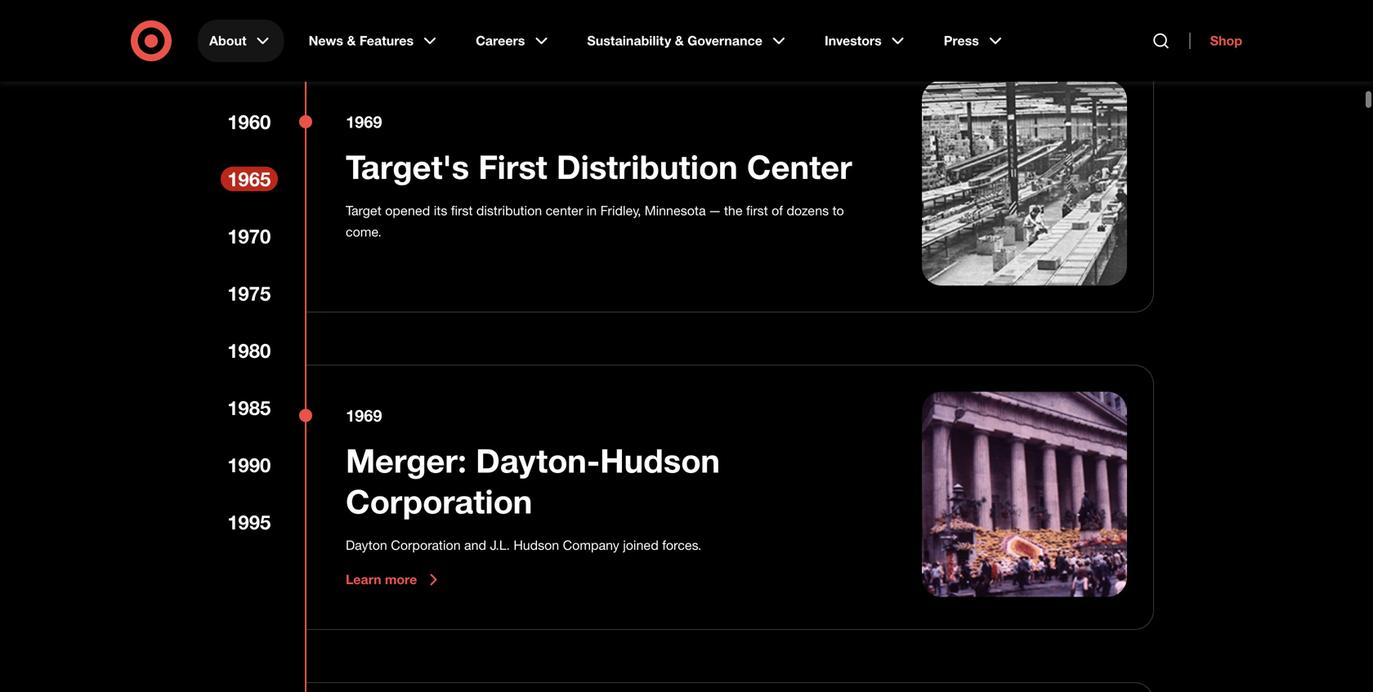 Task type: vqa. For each thing, say whether or not it's contained in the screenshot.
u.s.
no



Task type: locate. For each thing, give the bounding box(es) containing it.
0 vertical spatial 1969
[[346, 112, 382, 132]]

merger: dayton-hudson corporation button
[[346, 441, 883, 522]]

1969
[[346, 112, 382, 132], [346, 406, 382, 426]]

&
[[347, 33, 356, 49], [675, 33, 684, 49]]

sustainability & governance link
[[576, 20, 800, 62]]

0 vertical spatial corporation
[[346, 482, 533, 522]]

governance
[[688, 33, 763, 49]]

1969 up "merger:" at the bottom left of page
[[346, 406, 382, 426]]

dayton
[[346, 538, 387, 554]]

first left "of"
[[747, 203, 768, 219]]

distribution
[[557, 147, 738, 187]]

target
[[346, 203, 382, 219]]

press
[[944, 33, 979, 49]]

of
[[772, 203, 783, 219]]

a crowd of people outside a building image
[[922, 392, 1128, 597]]

and
[[464, 538, 487, 554]]

the
[[724, 203, 743, 219]]

1 horizontal spatial first
[[747, 203, 768, 219]]

—
[[710, 203, 721, 219]]

in
[[587, 203, 597, 219]]

1975
[[227, 282, 271, 305]]

corporation down "merger:" at the bottom left of page
[[346, 482, 533, 522]]

2 & from the left
[[675, 33, 684, 49]]

first
[[451, 203, 473, 219], [747, 203, 768, 219]]

j.l.
[[490, 538, 510, 554]]

hudson
[[600, 441, 720, 481], [514, 538, 559, 554]]

news & features
[[309, 33, 414, 49]]

learn
[[346, 572, 381, 588]]

& right news
[[347, 33, 356, 49]]

opened
[[385, 203, 430, 219]]

1 horizontal spatial hudson
[[600, 441, 720, 481]]

1965
[[227, 167, 271, 191]]

0 horizontal spatial first
[[451, 203, 473, 219]]

shop
[[1211, 33, 1243, 49]]

target's first distribution center
[[346, 147, 853, 187]]

1960
[[227, 110, 271, 134]]

hudson inside merger: dayton-hudson corporation
[[600, 441, 720, 481]]

merger:
[[346, 441, 467, 481]]

0 horizontal spatial &
[[347, 33, 356, 49]]

1 vertical spatial hudson
[[514, 538, 559, 554]]

1 horizontal spatial &
[[675, 33, 684, 49]]

1980
[[227, 339, 271, 363]]

corporation up more
[[391, 538, 461, 554]]

dayton-
[[476, 441, 600, 481]]

& for governance
[[675, 33, 684, 49]]

1965 link
[[221, 167, 278, 191]]

& left governance at top
[[675, 33, 684, 49]]

1 vertical spatial 1969
[[346, 406, 382, 426]]

1980 link
[[221, 338, 278, 363]]

target opened its first distribution center in fridley, minnesota — the first of dozens to come.
[[346, 203, 844, 240]]

joined
[[623, 538, 659, 554]]

corporation
[[346, 482, 533, 522], [391, 538, 461, 554]]

1 & from the left
[[347, 33, 356, 49]]

1990 link
[[221, 453, 278, 477]]

1969 for target
[[346, 112, 382, 132]]

1975 link
[[221, 281, 278, 306]]

1969 up target's
[[346, 112, 382, 132]]

center
[[546, 203, 583, 219]]

to
[[833, 203, 844, 219]]

shop link
[[1190, 33, 1243, 49]]

0 vertical spatial hudson
[[600, 441, 720, 481]]

1960 link
[[221, 110, 278, 134]]

forces.
[[663, 538, 702, 554]]

first right its
[[451, 203, 473, 219]]

2 1969 from the top
[[346, 406, 382, 426]]

merger: dayton-hudson corporation
[[346, 441, 720, 522]]

investors link
[[814, 20, 920, 62]]

1 1969 from the top
[[346, 112, 382, 132]]

0 horizontal spatial hudson
[[514, 538, 559, 554]]

corporation inside merger: dayton-hudson corporation
[[346, 482, 533, 522]]

2 first from the left
[[747, 203, 768, 219]]



Task type: describe. For each thing, give the bounding box(es) containing it.
target's
[[346, 147, 469, 187]]

learn more button
[[346, 571, 443, 590]]

distribution
[[477, 203, 542, 219]]

1 vertical spatial corporation
[[391, 538, 461, 554]]

press link
[[933, 20, 1017, 62]]

about link
[[198, 20, 284, 62]]

investors
[[825, 33, 882, 49]]

1985 link
[[221, 396, 278, 420]]

1 first from the left
[[451, 203, 473, 219]]

center
[[747, 147, 853, 187]]

1995
[[227, 511, 271, 534]]

news & features link
[[297, 20, 451, 62]]

sustainability
[[587, 33, 672, 49]]

features
[[360, 33, 414, 49]]

careers
[[476, 33, 525, 49]]

minnesota
[[645, 203, 706, 219]]

a factory with workers image
[[922, 81, 1128, 286]]

its
[[434, 203, 448, 219]]

1990
[[227, 453, 271, 477]]

news
[[309, 33, 343, 49]]

learn more
[[346, 572, 417, 588]]

first
[[479, 147, 548, 187]]

sustainability & governance
[[587, 33, 763, 49]]

1970
[[227, 224, 271, 248]]

more
[[385, 572, 417, 588]]

1995 link
[[221, 510, 278, 535]]

dayton corporation and j.l. hudson company joined forces.
[[346, 538, 702, 554]]

come.
[[346, 224, 382, 240]]

& for features
[[347, 33, 356, 49]]

1985
[[227, 396, 271, 420]]

1969 for dayton
[[346, 406, 382, 426]]

fridley,
[[601, 203, 641, 219]]

careers link
[[464, 20, 563, 62]]

1970 link
[[221, 224, 278, 249]]

company
[[563, 538, 620, 554]]

dozens
[[787, 203, 829, 219]]

about
[[209, 33, 247, 49]]



